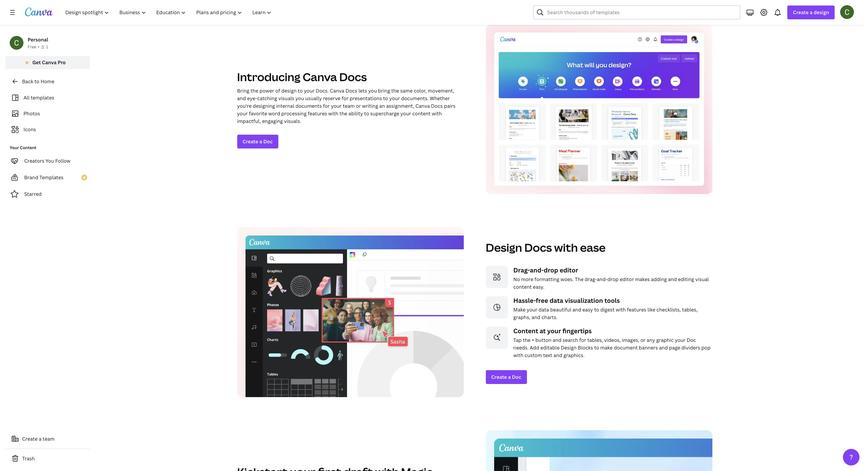 Task type: describe. For each thing, give the bounding box(es) containing it.
reserve
[[323, 95, 341, 101]]

visuals.
[[284, 118, 301, 124]]

your inside hassle-free data visualization tools make your data beautiful and easy to digest with features like checklists, tables, graphs, and charts.
[[527, 306, 538, 313]]

get
[[32, 59, 41, 66]]

create a doc for introducing canva docs
[[243, 138, 273, 145]]

docs.
[[316, 87, 329, 94]]

documents
[[296, 102, 322, 109]]

introducing canva docs bring the power of design to your docs. canva docs lets you bring the same color, movement, and eye-catching visuals you usually reserve for presentations to your documents. whether you're designing internal documents for your team or writing an assignment, canva docs pairs your favorite word processing features with the ability to supercharge your content with impactful, engaging visuals.
[[237, 69, 456, 124]]

editable
[[541, 344, 560, 351]]

graphic
[[657, 337, 674, 343]]

ease
[[580, 240, 606, 255]]

canva down documents.
[[416, 102, 430, 109]]

blocks
[[578, 344, 593, 351]]

features inside introducing canva docs bring the power of design to your docs. canva docs lets you bring the same color, movement, and eye-catching visuals you usually reserve for presentations to your documents. whether you're designing internal documents for your team or writing an assignment, canva docs pairs your favorite word processing features with the ability to supercharge your content with impactful, engaging visuals.
[[308, 110, 327, 117]]

processing
[[282, 110, 307, 117]]

design inside dropdown button
[[814, 9, 830, 16]]

content at your fingertips tap the + button and search for tables, videos, images, or any graphic your doc needs. add editable design blocks to make document banners and page dividers pop with custom text and graphics.
[[514, 327, 711, 359]]

with down "reserve"
[[329, 110, 339, 117]]

starred link
[[6, 187, 90, 201]]

and right text
[[554, 352, 563, 359]]

to up documents
[[298, 87, 303, 94]]

graphs,
[[514, 314, 531, 321]]

your up page
[[675, 337, 686, 343]]

dividers
[[682, 344, 701, 351]]

free •
[[28, 44, 39, 50]]

all
[[23, 94, 30, 101]]

movement,
[[428, 87, 455, 94]]

with inside hassle-free data visualization tools make your data beautiful and easy to digest with features like checklists, tables, graphs, and charts.
[[616, 306, 626, 313]]

to inside the content at your fingertips tap the + button and search for tables, videos, images, or any graphic your doc needs. add editable design blocks to make document banners and page dividers pop with custom text and graphics.
[[595, 344, 600, 351]]

engaging
[[262, 118, 283, 124]]

design docs with ease
[[486, 240, 606, 255]]

1
[[46, 44, 48, 50]]

visuals
[[279, 95, 294, 101]]

content at your fingertips image
[[486, 327, 508, 349]]

checklists,
[[657, 306, 681, 313]]

custom
[[525, 352, 542, 359]]

button
[[536, 337, 552, 343]]

documents.
[[401, 95, 429, 101]]

needs.
[[514, 344, 529, 351]]

photos
[[23, 110, 40, 117]]

bring
[[237, 87, 250, 94]]

preview of the canva dashboard with the docs tab highlighted image
[[486, 24, 713, 194]]

the right bring on the top of the page
[[392, 87, 399, 94]]

0 horizontal spatial design
[[486, 240, 522, 255]]

docs up drag-
[[525, 240, 552, 255]]

trash link
[[6, 452, 90, 466]]

1 horizontal spatial and-
[[597, 276, 608, 283]]

color,
[[414, 87, 427, 94]]

to down bring on the top of the page
[[383, 95, 388, 101]]

brand
[[24, 174, 38, 181]]

graphics.
[[564, 352, 585, 359]]

with left ease
[[555, 240, 578, 255]]

with down whether
[[432, 110, 442, 117]]

all templates link
[[10, 91, 86, 104]]

docs left lets
[[346, 87, 358, 94]]

makes
[[636, 276, 650, 283]]

fingertips
[[563, 327, 592, 335]]

text
[[544, 352, 553, 359]]

1 horizontal spatial drop
[[608, 276, 619, 283]]

introducing
[[237, 69, 301, 84]]

1 horizontal spatial data
[[550, 296, 564, 305]]

catching
[[257, 95, 277, 101]]

woes.
[[561, 276, 574, 283]]

design inside the content at your fingertips tap the + button and search for tables, videos, images, or any graphic your doc needs. add editable design blocks to make document banners and page dividers pop with custom text and graphics.
[[561, 344, 577, 351]]

the up the eye-
[[251, 87, 258, 94]]

team inside button
[[43, 436, 55, 442]]

word
[[268, 110, 280, 117]]

and down graphic
[[660, 344, 668, 351]]

charts.
[[542, 314, 558, 321]]

all templates
[[23, 94, 54, 101]]

create inside button
[[22, 436, 38, 442]]

and left charts.
[[532, 314, 541, 321]]

banners
[[639, 344, 658, 351]]

the left ability
[[340, 110, 348, 117]]

trash
[[22, 455, 35, 462]]

starred
[[24, 191, 42, 197]]

your up usually
[[304, 87, 315, 94]]

tables, inside the content at your fingertips tap the + button and search for tables, videos, images, or any graphic your doc needs. add editable design blocks to make document banners and page dividers pop with custom text and graphics.
[[588, 337, 603, 343]]

0 vertical spatial for
[[342, 95, 349, 101]]

design inside introducing canva docs bring the power of design to your docs. canva docs lets you bring the same color, movement, and eye-catching visuals you usually reserve for presentations to your documents. whether you're designing internal documents for your team or writing an assignment, canva docs pairs your favorite word processing features with the ability to supercharge your content with impactful, engaging visuals.
[[282, 87, 297, 94]]

1 vertical spatial for
[[323, 102, 330, 109]]

brand templates link
[[6, 171, 90, 185]]

drag-
[[585, 276, 597, 283]]

visual
[[696, 276, 709, 283]]

digest
[[601, 306, 615, 313]]

free
[[28, 44, 36, 50]]

drag-and-drop editor image
[[486, 266, 508, 288]]

images,
[[622, 337, 640, 343]]

your right at on the bottom of page
[[548, 327, 562, 335]]

free
[[536, 296, 549, 305]]

create a design button
[[788, 6, 835, 19]]

a inside dropdown button
[[810, 9, 813, 16]]

or inside introducing canva docs bring the power of design to your docs. canva docs lets you bring the same color, movement, and eye-catching visuals you usually reserve for presentations to your documents. whether you're designing internal documents for your team or writing an assignment, canva docs pairs your favorite word processing features with the ability to supercharge your content with impactful, engaging visuals.
[[356, 102, 361, 109]]

+
[[532, 337, 535, 343]]

usually
[[305, 95, 322, 101]]

brand templates
[[24, 174, 64, 181]]

create inside dropdown button
[[794, 9, 809, 16]]

visualization
[[565, 296, 603, 305]]

top level navigation element
[[61, 6, 278, 19]]

for inside the content at your fingertips tap the + button and search for tables, videos, images, or any graphic your doc needs. add editable design blocks to make document banners and page dividers pop with custom text and graphics.
[[580, 337, 587, 343]]

more
[[522, 276, 534, 283]]

preview of the canva docs drag-and-drop editing, formatting, data viz tools and rich content library image
[[237, 227, 464, 397]]

favorite
[[249, 110, 267, 117]]

hassle-
[[514, 296, 536, 305]]

icons link
[[10, 123, 86, 136]]

and inside introducing canva docs bring the power of design to your docs. canva docs lets you bring the same color, movement, and eye-catching visuals you usually reserve for presentations to your documents. whether you're designing internal documents for your team or writing an assignment, canva docs pairs your favorite word processing features with the ability to supercharge your content with impactful, engaging visuals.
[[237, 95, 246, 101]]

pro
[[58, 59, 66, 66]]

tap
[[514, 337, 522, 343]]

of
[[276, 87, 280, 94]]

get canva pro
[[32, 59, 66, 66]]

1 vertical spatial you
[[296, 95, 304, 101]]

hassle-free data visualization tools make your data beautiful and easy to digest with features like checklists, tables, graphs, and charts.
[[514, 296, 698, 321]]

pop
[[702, 344, 711, 351]]



Task type: locate. For each thing, give the bounding box(es) containing it.
0 horizontal spatial features
[[308, 110, 327, 117]]

content right your
[[20, 145, 36, 151]]

or inside the content at your fingertips tap the + button and search for tables, videos, images, or any graphic your doc needs. add editable design blocks to make document banners and page dividers pop with custom text and graphics.
[[641, 337, 646, 343]]

eye-
[[247, 95, 257, 101]]

tools
[[605, 296, 620, 305]]

and
[[237, 95, 246, 101], [669, 276, 677, 283], [573, 306, 582, 313], [532, 314, 541, 321], [553, 337, 562, 343], [660, 344, 668, 351], [554, 352, 563, 359]]

1 horizontal spatial editor
[[620, 276, 634, 283]]

any
[[647, 337, 656, 343]]

1 vertical spatial editor
[[620, 276, 634, 283]]

your
[[304, 87, 315, 94], [390, 95, 400, 101], [331, 102, 342, 109], [237, 110, 248, 117], [401, 110, 411, 117], [527, 306, 538, 313], [548, 327, 562, 335], [675, 337, 686, 343]]

with inside the content at your fingertips tap the + button and search for tables, videos, images, or any graphic your doc needs. add editable design blocks to make document banners and page dividers pop with custom text and graphics.
[[514, 352, 524, 359]]

0 vertical spatial team
[[343, 102, 355, 109]]

0 horizontal spatial create a doc link
[[237, 135, 278, 148]]

drop up formatting
[[544, 266, 559, 274]]

0 vertical spatial editor
[[560, 266, 579, 274]]

0 horizontal spatial drop
[[544, 266, 559, 274]]

0 vertical spatial create a doc link
[[237, 135, 278, 148]]

whether
[[430, 95, 450, 101]]

doc for design docs with ease
[[512, 374, 522, 380]]

features down documents
[[308, 110, 327, 117]]

design
[[486, 240, 522, 255], [561, 344, 577, 351]]

tables, inside hassle-free data visualization tools make your data beautiful and easy to digest with features like checklists, tables, graphs, and charts.
[[682, 306, 698, 313]]

team up ability
[[343, 102, 355, 109]]

back
[[22, 78, 33, 85]]

team up trash 'link'
[[43, 436, 55, 442]]

canva left pro
[[42, 59, 57, 66]]

1 horizontal spatial features
[[627, 306, 647, 313]]

doc inside the content at your fingertips tap the + button and search for tables, videos, images, or any graphic your doc needs. add editable design blocks to make document banners and page dividers pop with custom text and graphics.
[[687, 337, 697, 343]]

content
[[20, 145, 36, 151], [514, 327, 539, 335]]

adding
[[651, 276, 667, 283]]

easy
[[583, 306, 593, 313]]

a inside button
[[39, 436, 42, 442]]

formatting
[[535, 276, 560, 283]]

with down needs.
[[514, 352, 524, 359]]

doc
[[263, 138, 273, 145], [687, 337, 697, 343], [512, 374, 522, 380]]

add
[[530, 344, 540, 351]]

1 horizontal spatial design
[[561, 344, 577, 351]]

content inside introducing canva docs bring the power of design to your docs. canva docs lets you bring the same color, movement, and eye-catching visuals you usually reserve for presentations to your documents. whether you're designing internal documents for your team or writing an assignment, canva docs pairs your favorite word processing features with the ability to supercharge your content with impactful, engaging visuals.
[[413, 110, 431, 117]]

1 vertical spatial team
[[43, 436, 55, 442]]

editor left makes
[[620, 276, 634, 283]]

1 horizontal spatial design
[[814, 9, 830, 16]]

content up +
[[514, 327, 539, 335]]

search
[[563, 337, 579, 343]]

canva up "reserve"
[[330, 87, 345, 94]]

canva
[[42, 59, 57, 66], [303, 69, 337, 84], [330, 87, 345, 94], [416, 102, 430, 109]]

tables, right checklists,
[[682, 306, 698, 313]]

0 horizontal spatial you
[[296, 95, 304, 101]]

1 horizontal spatial tables,
[[682, 306, 698, 313]]

0 vertical spatial create a doc
[[243, 138, 273, 145]]

your content
[[10, 145, 36, 151]]

home
[[41, 78, 54, 85]]

data up beautiful
[[550, 296, 564, 305]]

0 horizontal spatial team
[[43, 436, 55, 442]]

or left any
[[641, 337, 646, 343]]

christina overa image
[[841, 5, 855, 19]]

power
[[260, 87, 274, 94]]

1 vertical spatial and-
[[597, 276, 608, 283]]

like
[[648, 306, 656, 313]]

1 horizontal spatial for
[[342, 95, 349, 101]]

and up editable
[[553, 337, 562, 343]]

0 vertical spatial doc
[[263, 138, 273, 145]]

create a doc link down needs.
[[486, 370, 527, 384]]

0 vertical spatial or
[[356, 102, 361, 109]]

2 vertical spatial for
[[580, 337, 587, 343]]

make
[[601, 344, 613, 351]]

•
[[38, 44, 39, 50]]

at
[[540, 327, 546, 335]]

2 horizontal spatial for
[[580, 337, 587, 343]]

features inside hassle-free data visualization tools make your data beautiful and easy to digest with features like checklists, tables, graphs, and charts.
[[627, 306, 647, 313]]

you're
[[237, 102, 252, 109]]

the
[[251, 87, 258, 94], [392, 87, 399, 94], [340, 110, 348, 117], [523, 337, 531, 343]]

0 horizontal spatial content
[[413, 110, 431, 117]]

the inside the content at your fingertips tap the + button and search for tables, videos, images, or any graphic your doc needs. add editable design blocks to make document banners and page dividers pop with custom text and graphics.
[[523, 337, 531, 343]]

1 vertical spatial design
[[282, 87, 297, 94]]

your down you're
[[237, 110, 248, 117]]

docs down whether
[[431, 102, 443, 109]]

back to home link
[[6, 75, 90, 88]]

for down "reserve"
[[323, 102, 330, 109]]

a
[[810, 9, 813, 16], [260, 138, 262, 145], [508, 374, 511, 380], [39, 436, 42, 442]]

create a doc down impactful,
[[243, 138, 273, 145]]

hassle-free data visualization tools image
[[486, 296, 508, 318]]

drag-
[[514, 266, 530, 274]]

and right adding
[[669, 276, 677, 283]]

and down bring
[[237, 95, 246, 101]]

1 horizontal spatial create a doc link
[[486, 370, 527, 384]]

1 horizontal spatial doc
[[512, 374, 522, 380]]

create a doc link down impactful,
[[237, 135, 278, 148]]

1 vertical spatial tables,
[[588, 337, 603, 343]]

1 horizontal spatial content
[[514, 284, 532, 290]]

create a doc down needs.
[[492, 374, 522, 380]]

content down more
[[514, 284, 532, 290]]

tables, up blocks
[[588, 337, 603, 343]]

same
[[401, 87, 413, 94]]

create a doc link for introducing canva docs
[[237, 135, 278, 148]]

the
[[575, 276, 584, 283]]

tables,
[[682, 306, 698, 313], [588, 337, 603, 343]]

0 vertical spatial content
[[413, 110, 431, 117]]

create a doc link
[[237, 135, 278, 148], [486, 370, 527, 384]]

0 vertical spatial features
[[308, 110, 327, 117]]

content down documents.
[[413, 110, 431, 117]]

0 vertical spatial and-
[[530, 266, 544, 274]]

and-
[[530, 266, 544, 274], [597, 276, 608, 283]]

doc down engaging
[[263, 138, 273, 145]]

drop up the tools
[[608, 276, 619, 283]]

create a design
[[794, 9, 830, 16]]

writing
[[362, 102, 378, 109]]

bring
[[378, 87, 390, 94]]

and left the easy
[[573, 306, 582, 313]]

editor up woes.
[[560, 266, 579, 274]]

team
[[343, 102, 355, 109], [43, 436, 55, 442]]

features left like
[[627, 306, 647, 313]]

you
[[368, 87, 377, 94], [296, 95, 304, 101]]

create a team button
[[6, 432, 90, 446]]

0 horizontal spatial content
[[20, 145, 36, 151]]

0 horizontal spatial editor
[[560, 266, 579, 274]]

supercharge
[[371, 110, 400, 117]]

0 vertical spatial you
[[368, 87, 377, 94]]

1 horizontal spatial content
[[514, 327, 539, 335]]

no
[[514, 276, 520, 283]]

0 horizontal spatial and-
[[530, 266, 544, 274]]

1 vertical spatial design
[[561, 344, 577, 351]]

for right "reserve"
[[342, 95, 349, 101]]

an
[[380, 102, 385, 109]]

the left +
[[523, 337, 531, 343]]

page
[[670, 344, 681, 351]]

2 horizontal spatial doc
[[687, 337, 697, 343]]

1 horizontal spatial create a doc
[[492, 374, 522, 380]]

content inside drag-and-drop editor no more formatting woes. the drag-and-drop editor makes adding and editing visual content easy.
[[514, 284, 532, 290]]

1 horizontal spatial you
[[368, 87, 377, 94]]

0 vertical spatial design
[[486, 240, 522, 255]]

content
[[413, 110, 431, 117], [514, 284, 532, 290]]

doc up dividers
[[687, 337, 697, 343]]

0 horizontal spatial or
[[356, 102, 361, 109]]

for up blocks
[[580, 337, 587, 343]]

0 horizontal spatial doc
[[263, 138, 273, 145]]

docs up lets
[[339, 69, 367, 84]]

1 vertical spatial content
[[514, 284, 532, 290]]

0 vertical spatial design
[[814, 9, 830, 16]]

with
[[329, 110, 339, 117], [432, 110, 442, 117], [555, 240, 578, 255], [616, 306, 626, 313], [514, 352, 524, 359]]

creators you follow link
[[6, 154, 90, 168]]

impactful,
[[237, 118, 261, 124]]

get canva pro button
[[6, 56, 90, 69]]

1 vertical spatial content
[[514, 327, 539, 335]]

0 horizontal spatial design
[[282, 87, 297, 94]]

your
[[10, 145, 19, 151]]

videos,
[[605, 337, 621, 343]]

or up ability
[[356, 102, 361, 109]]

Search search field
[[548, 6, 737, 19]]

icons
[[23, 126, 36, 133]]

0 vertical spatial content
[[20, 145, 36, 151]]

canva inside button
[[42, 59, 57, 66]]

document
[[614, 344, 638, 351]]

canva up docs.
[[303, 69, 337, 84]]

for
[[342, 95, 349, 101], [323, 102, 330, 109], [580, 337, 587, 343]]

you
[[46, 158, 54, 164]]

and- right the
[[597, 276, 608, 283]]

None search field
[[534, 6, 741, 19]]

create a doc link for design docs with ease
[[486, 370, 527, 384]]

1 vertical spatial data
[[539, 306, 549, 313]]

doc down needs.
[[512, 374, 522, 380]]

create a doc for design docs with ease
[[492, 374, 522, 380]]

assignment,
[[386, 102, 415, 109]]

1 vertical spatial features
[[627, 306, 647, 313]]

1 vertical spatial drop
[[608, 276, 619, 283]]

content inside the content at your fingertips tap the + button and search for tables, videos, images, or any graphic your doc needs. add editable design blocks to make document banners and page dividers pop with custom text and graphics.
[[514, 327, 539, 335]]

to right back on the top
[[34, 78, 39, 85]]

templates
[[39, 174, 64, 181]]

to left make on the right bottom of page
[[595, 344, 600, 351]]

0 vertical spatial drop
[[544, 266, 559, 274]]

design down the search
[[561, 344, 577, 351]]

1 horizontal spatial or
[[641, 337, 646, 343]]

0 vertical spatial tables,
[[682, 306, 698, 313]]

and- up more
[[530, 266, 544, 274]]

internal
[[276, 102, 295, 109]]

1 vertical spatial create a doc link
[[486, 370, 527, 384]]

1 horizontal spatial team
[[343, 102, 355, 109]]

doc for introducing canva docs
[[263, 138, 273, 145]]

beautiful
[[551, 306, 572, 313]]

personal
[[28, 36, 48, 43]]

designing
[[253, 102, 275, 109]]

0 horizontal spatial create a doc
[[243, 138, 273, 145]]

1 vertical spatial or
[[641, 337, 646, 343]]

preview of the magic write, an ai text generator and ai writer tool image
[[486, 430, 713, 471]]

your down assignment,
[[401, 110, 411, 117]]

and inside drag-and-drop editor no more formatting woes. the drag-and-drop editor makes adding and editing visual content easy.
[[669, 276, 677, 283]]

0 vertical spatial data
[[550, 296, 564, 305]]

design up drag-
[[486, 240, 522, 255]]

to down writing at the left top of the page
[[364, 110, 369, 117]]

you up documents
[[296, 95, 304, 101]]

1 vertical spatial create a doc
[[492, 374, 522, 380]]

0 horizontal spatial tables,
[[588, 337, 603, 343]]

team inside introducing canva docs bring the power of design to your docs. canva docs lets you bring the same color, movement, and eye-catching visuals you usually reserve for presentations to your documents. whether you're designing internal documents for your team or writing an assignment, canva docs pairs your favorite word processing features with the ability to supercharge your content with impactful, engaging visuals.
[[343, 102, 355, 109]]

with down the tools
[[616, 306, 626, 313]]

templates
[[31, 94, 54, 101]]

data down "free"
[[539, 306, 549, 313]]

or
[[356, 102, 361, 109], [641, 337, 646, 343]]

your down "reserve"
[[331, 102, 342, 109]]

1 vertical spatial doc
[[687, 337, 697, 343]]

design left christina overa icon
[[814, 9, 830, 16]]

design up visuals
[[282, 87, 297, 94]]

you right lets
[[368, 87, 377, 94]]

0 horizontal spatial for
[[323, 102, 330, 109]]

to
[[34, 78, 39, 85], [298, 87, 303, 94], [383, 95, 388, 101], [364, 110, 369, 117], [595, 306, 600, 313], [595, 344, 600, 351]]

follow
[[55, 158, 71, 164]]

drag-and-drop editor no more formatting woes. the drag-and-drop editor makes adding and editing visual content easy.
[[514, 266, 709, 290]]

0 horizontal spatial data
[[539, 306, 549, 313]]

to right the easy
[[595, 306, 600, 313]]

2 vertical spatial doc
[[512, 374, 522, 380]]

your up assignment,
[[390, 95, 400, 101]]

to inside hassle-free data visualization tools make your data beautiful and easy to digest with features like checklists, tables, graphs, and charts.
[[595, 306, 600, 313]]

your down hassle-
[[527, 306, 538, 313]]



Task type: vqa. For each thing, say whether or not it's contained in the screenshot.
visualization on the bottom of page
yes



